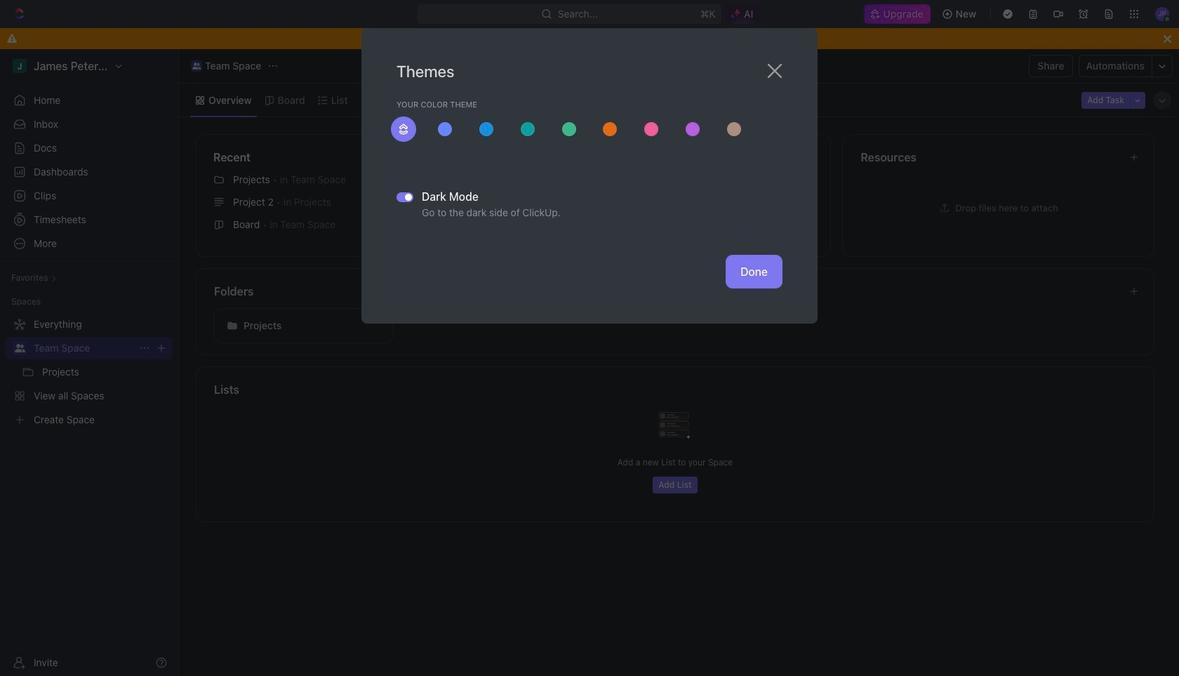 Task type: vqa. For each thing, say whether or not it's contained in the screenshot.
Checked element
no



Task type: describe. For each thing, give the bounding box(es) containing it.
no lists icon. image
[[647, 401, 704, 457]]

sidebar navigation
[[0, 49, 179, 676]]

tree inside sidebar navigation
[[6, 313, 173, 431]]



Task type: locate. For each thing, give the bounding box(es) containing it.
user group image
[[192, 62, 201, 70]]

user group image
[[14, 344, 25, 353]]

tree
[[6, 313, 173, 431]]

dialog
[[362, 28, 818, 324]]



